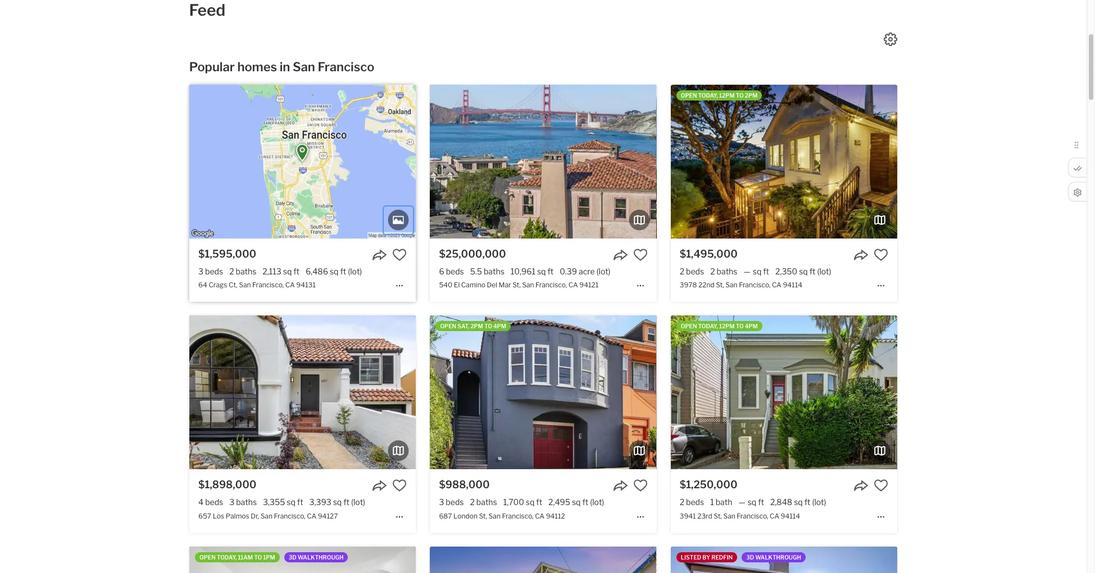 Task type: describe. For each thing, give the bounding box(es) containing it.
san for 64 crags ct, san francisco, ca 94131
[[239, 281, 251, 290]]

687
[[439, 512, 452, 521]]

1 bath
[[710, 498, 732, 508]]

ft left 2,848
[[758, 498, 764, 508]]

mar
[[499, 281, 511, 290]]

ca for $1,495,000
[[772, 281, 781, 290]]

$1,595,000
[[198, 248, 256, 260]]

3d for open today, 11am to 1pm
[[289, 554, 296, 561]]

beds for $1,250,000
[[686, 498, 704, 508]]

favorite button image for $1,495,000
[[874, 248, 888, 262]]

crags
[[209, 281, 227, 290]]

to for $988,000
[[484, 323, 492, 330]]

francisco
[[318, 60, 374, 74]]

94131
[[296, 281, 316, 290]]

to for $1,495,000
[[736, 92, 744, 99]]

popular homes in san francisco
[[189, 60, 374, 74]]

open today, 12pm to 4pm
[[681, 323, 758, 330]]

5.5
[[470, 267, 482, 276]]

st, for $1,250,000
[[714, 512, 722, 521]]

1 photo of 3941 23rd st, san francisco, ca 94114 image from the left
[[444, 316, 671, 470]]

sq right 2,113
[[283, 267, 292, 276]]

open for $1,495,000
[[681, 92, 697, 99]]

today, for $1,250,000
[[698, 323, 718, 330]]

2,113
[[263, 267, 281, 276]]

1 photo of 50 burlwood dr, san francisco, ca 94127 image from the left
[[444, 547, 671, 574]]

3 photo of 1259 41st ave, san francisco, ca 94122 image from the left
[[656, 547, 883, 574]]

2 photo of 3978 22nd st, san francisco, ca 94114 image from the left
[[671, 85, 897, 239]]

del
[[487, 281, 497, 290]]

2 for $988,000
[[470, 498, 475, 508]]

10,961 sq ft
[[511, 267, 554, 276]]

— for $1,495,000
[[744, 267, 751, 276]]

francisco, for $1,250,000
[[737, 512, 768, 521]]

2 photo of 657 los palmos dr, san francisco, ca 94127 image from the left
[[189, 316, 416, 470]]

1 photo of 1259 41st ave, san francisco, ca 94122 image from the left
[[204, 547, 430, 574]]

4 beds
[[198, 498, 223, 508]]

64 crags ct, san francisco, ca 94131 image
[[189, 85, 416, 239]]

3978 22nd st, san francisco, ca 94114
[[680, 281, 802, 290]]

1pm
[[263, 554, 275, 561]]

2 beds for $1,250,000
[[680, 498, 704, 508]]

sq right 10,961
[[537, 267, 546, 276]]

$25,000,000
[[439, 248, 506, 260]]

beds for $1,495,000
[[686, 267, 704, 276]]

— sq ft for $1,495,000
[[744, 267, 769, 276]]

ca down '3,393'
[[307, 512, 316, 521]]

11am
[[238, 554, 253, 561]]

acre
[[579, 267, 595, 276]]

beds for $988,000
[[446, 498, 464, 508]]

1 photo of 657 los palmos dr, san francisco, ca 94127 image from the left
[[0, 316, 189, 470]]

$1,898,000
[[198, 479, 256, 491]]

francisco, for $1,595,000
[[252, 281, 284, 290]]

sq up 3941 23rd st, san francisco, ca 94114
[[748, 498, 756, 508]]

open for $1,250,000
[[681, 323, 697, 330]]

6,486
[[306, 267, 328, 276]]

1 horizontal spatial 3
[[229, 498, 234, 508]]

3,355
[[263, 498, 285, 508]]

3978
[[680, 281, 697, 290]]

redfin
[[711, 554, 733, 561]]

3d walkthrough for listed by redfin
[[746, 554, 801, 561]]

sq right 3,355
[[287, 498, 295, 508]]

ft right 2,848
[[804, 498, 810, 508]]

listed by redfin
[[681, 554, 733, 561]]

540
[[439, 281, 452, 290]]

ft up 94131
[[293, 267, 299, 276]]

6 beds
[[439, 267, 464, 276]]

favorite button checkbox for $1,595,000
[[392, 248, 407, 262]]

san for popular homes in san francisco
[[293, 60, 315, 74]]

favorite button image for $1,595,000
[[392, 248, 407, 262]]

5.5 baths
[[470, 267, 504, 276]]

3 for $1,595,000
[[198, 267, 203, 276]]

12pm for $1,250,000
[[719, 323, 735, 330]]

2 vertical spatial today,
[[217, 554, 237, 561]]

ft right '3,393'
[[343, 498, 349, 508]]

657 los palmos dr, san francisco, ca 94127
[[198, 512, 338, 521]]

favorite button image for $988,000
[[633, 479, 648, 494]]

baths for $1,898,000
[[236, 498, 257, 508]]

3941
[[680, 512, 696, 521]]

$1,250,000
[[680, 479, 737, 491]]

4pm for $988,000
[[493, 323, 506, 330]]

favorite button checkbox for $25,000,000
[[633, 248, 648, 262]]

san down the 10,961 sq ft
[[522, 281, 534, 290]]

1,700 sq ft
[[503, 498, 542, 508]]

3d for listed by redfin
[[746, 554, 754, 561]]

beds for $25,000,000
[[446, 267, 464, 276]]

2 photo of 1259 41st ave, san francisco, ca 94122 image from the left
[[430, 547, 657, 574]]

sq right 2,495
[[572, 498, 581, 508]]

ft left 0.39
[[548, 267, 554, 276]]

2 for $1,595,000
[[229, 267, 234, 276]]

(lot) for $1,595,000
[[348, 267, 362, 276]]

657
[[198, 512, 211, 521]]

6,486 sq ft (lot)
[[306, 267, 362, 276]]

popular
[[189, 60, 235, 74]]

sq up 3978 22nd st, san francisco, ca 94114
[[753, 267, 762, 276]]

$1,495,000
[[680, 248, 738, 260]]

94121
[[579, 281, 599, 290]]

walkthrough for listed by redfin
[[755, 554, 801, 561]]

san for 3941 23rd st, san francisco, ca 94114
[[723, 512, 735, 521]]

francisco, for $1,495,000
[[739, 281, 771, 290]]

94114 for $1,495,000
[[783, 281, 802, 290]]

1 photo of 318 12th ave, san francisco, ca 94118 image from the left
[[0, 547, 189, 574]]

2,350 sq ft (lot)
[[775, 267, 831, 276]]

favorite button image for $1,898,000
[[392, 479, 407, 494]]

2,848
[[770, 498, 792, 508]]

3,355 sq ft
[[263, 498, 303, 508]]

sat,
[[458, 323, 469, 330]]

ft right 6,486
[[340, 267, 346, 276]]

favorite button image for $25,000,000
[[633, 248, 648, 262]]

2,495 sq ft (lot)
[[548, 498, 604, 508]]

(lot) for $988,000
[[590, 498, 604, 508]]

homes
[[237, 60, 277, 74]]

1 vertical spatial 2pm
[[470, 323, 483, 330]]

3 photo of 50 burlwood dr, san francisco, ca 94127 image from the left
[[897, 547, 1095, 574]]

by
[[702, 554, 710, 561]]

favorite button checkbox for $1,898,000
[[392, 479, 407, 494]]

beds for $1,595,000
[[205, 267, 223, 276]]



Task type: locate. For each thing, give the bounding box(es) containing it.
photo of 3941 23rd st, san francisco, ca 94114 image
[[444, 316, 671, 470], [671, 316, 897, 470], [897, 316, 1095, 470]]

1 photo of 540 el camino del mar st, san francisco, ca 94121 image from the left
[[204, 85, 430, 239]]

baths
[[236, 267, 256, 276], [484, 267, 504, 276], [717, 267, 737, 276], [236, 498, 257, 508], [476, 498, 497, 508]]

st,
[[513, 281, 521, 290], [716, 281, 724, 290], [479, 512, 487, 521], [714, 512, 722, 521]]

2 baths up london
[[470, 498, 497, 508]]

sq up "94127"
[[333, 498, 342, 508]]

in
[[280, 60, 290, 74]]

3 up the 64
[[198, 267, 203, 276]]

2,113 sq ft
[[263, 267, 299, 276]]

san down bath at right bottom
[[723, 512, 735, 521]]

ft left 2,495
[[536, 498, 542, 508]]

2 photo of 687 london st, san francisco, ca 94112 image from the left
[[430, 316, 657, 470]]

ft right 2,350
[[810, 267, 816, 276]]

0 horizontal spatial 4pm
[[493, 323, 506, 330]]

0.39 acre (lot)
[[560, 267, 611, 276]]

(lot) for $1,495,000
[[817, 267, 831, 276]]

palmos
[[226, 512, 249, 521]]

1 walkthrough from the left
[[298, 554, 344, 561]]

ct,
[[229, 281, 237, 290]]

3d right 1pm
[[289, 554, 296, 561]]

san for 687 london st, san francisco, ca 94112
[[489, 512, 501, 521]]

64
[[198, 281, 207, 290]]

san for 3978 22nd st, san francisco, ca 94114
[[726, 281, 738, 290]]

0 horizontal spatial favorite button checkbox
[[633, 479, 648, 494]]

3 photo of 687 london st, san francisco, ca 94112 image from the left
[[656, 316, 883, 470]]

3 beds
[[198, 267, 223, 276], [439, 498, 464, 508]]

0 vertical spatial 12pm
[[719, 92, 735, 99]]

3 beds for $988,000
[[439, 498, 464, 508]]

0 vertical spatial 3 beds
[[198, 267, 223, 276]]

1,700
[[503, 498, 524, 508]]

4
[[198, 498, 203, 508]]

(lot) for $1,898,000
[[351, 498, 365, 508]]

12pm
[[719, 92, 735, 99], [719, 323, 735, 330]]

3 photo of 657 los palmos dr, san francisco, ca 94127 image from the left
[[416, 316, 642, 470]]

3d right 'redfin'
[[746, 554, 754, 561]]

0 vertical spatial 2 beds
[[680, 267, 704, 276]]

1
[[710, 498, 714, 508]]

favorite button checkbox
[[874, 248, 888, 262], [633, 479, 648, 494]]

— sq ft up 3978 22nd st, san francisco, ca 94114
[[744, 267, 769, 276]]

beds right the 4
[[205, 498, 223, 508]]

94114 down 2,350
[[783, 281, 802, 290]]

san right dr,
[[261, 512, 272, 521]]

1 horizontal spatial 4pm
[[745, 323, 758, 330]]

camino
[[461, 281, 485, 290]]

3 beds up 'crags'
[[198, 267, 223, 276]]

beds up 'crags'
[[205, 267, 223, 276]]

1 vertical spatial — sq ft
[[739, 498, 764, 508]]

(lot) for $1,250,000
[[812, 498, 826, 508]]

2 baths for $1,495,000
[[710, 267, 737, 276]]

4pm for $1,250,000
[[745, 323, 758, 330]]

3 photo of 3941 23rd st, san francisco, ca 94114 image from the left
[[897, 316, 1095, 470]]

photo of 1259 41st ave, san francisco, ca 94122 image down 3941 23rd st, san francisco, ca 94114
[[656, 547, 883, 574]]

photo of 318 12th ave, san francisco, ca 94118 image
[[0, 547, 189, 574], [189, 547, 416, 574], [416, 547, 642, 574]]

2 3d from the left
[[746, 554, 754, 561]]

2 beds up 3978
[[680, 267, 704, 276]]

baths up del
[[484, 267, 504, 276]]

64 crags ct, san francisco, ca 94131
[[198, 281, 316, 290]]

photo of 1259 41st ave, san francisco, ca 94122 image down 94112
[[430, 547, 657, 574]]

2 beds for $1,495,000
[[680, 267, 704, 276]]

2 for $1,495,000
[[710, 267, 715, 276]]

687 london st, san francisco, ca 94112
[[439, 512, 565, 521]]

1 horizontal spatial 3d
[[746, 554, 754, 561]]

beds up the 3941
[[686, 498, 704, 508]]

ca for $988,000
[[535, 512, 545, 521]]

4pm right the sat,
[[493, 323, 506, 330]]

beds up 3978
[[686, 267, 704, 276]]

2 baths up ct,
[[229, 267, 256, 276]]

today,
[[698, 92, 718, 99], [698, 323, 718, 330], [217, 554, 237, 561]]

23rd
[[697, 512, 712, 521]]

open
[[681, 92, 697, 99], [440, 323, 456, 330], [681, 323, 697, 330], [200, 554, 216, 561]]

beds right 6
[[446, 267, 464, 276]]

st, right the 23rd
[[714, 512, 722, 521]]

san right 22nd
[[726, 281, 738, 290]]

photo of 50 burlwood dr, san francisco, ca 94127 image
[[444, 547, 671, 574], [671, 547, 897, 574], [897, 547, 1095, 574]]

94114 for $1,250,000
[[781, 512, 800, 521]]

baths up dr,
[[236, 498, 257, 508]]

baths for $988,000
[[476, 498, 497, 508]]

2 beds
[[680, 267, 704, 276], [680, 498, 704, 508]]

favorite button checkbox for $1,250,000
[[874, 479, 888, 494]]

photo of 657 los palmos dr, san francisco, ca 94127 image
[[0, 316, 189, 470], [189, 316, 416, 470], [416, 316, 642, 470]]

0 vertical spatial favorite button image
[[633, 248, 648, 262]]

2 up ct,
[[229, 267, 234, 276]]

walkthrough down 2,848
[[755, 554, 801, 561]]

st, right the mar
[[513, 281, 521, 290]]

3,393 sq ft (lot)
[[309, 498, 365, 508]]

2 up the 3941
[[680, 498, 684, 508]]

3941 23rd st, san francisco, ca 94114
[[680, 512, 800, 521]]

— up 3978 22nd st, san francisco, ca 94114
[[744, 267, 751, 276]]

bath
[[716, 498, 732, 508]]

baths for $25,000,000
[[484, 267, 504, 276]]

94114 down 2,848 sq ft (lot)
[[781, 512, 800, 521]]

los
[[213, 512, 224, 521]]

0 horizontal spatial 2pm
[[470, 323, 483, 330]]

photo of 1259 41st ave, san francisco, ca 94122 image down "94127"
[[204, 547, 430, 574]]

ca down 0.39
[[569, 281, 578, 290]]

francisco, for $988,000
[[502, 512, 534, 521]]

1 2 beds from the top
[[680, 267, 704, 276]]

1 horizontal spatial favorite button checkbox
[[874, 248, 888, 262]]

el
[[454, 281, 460, 290]]

0 vertical spatial — sq ft
[[744, 267, 769, 276]]

0 horizontal spatial 3
[[198, 267, 203, 276]]

favorite button image for $1,250,000
[[874, 479, 888, 494]]

0 vertical spatial favorite button checkbox
[[874, 248, 888, 262]]

st, for $988,000
[[479, 512, 487, 521]]

ca down 2,350
[[772, 281, 781, 290]]

ca left 94131
[[285, 281, 295, 290]]

2,495
[[548, 498, 570, 508]]

1 photo of 687 london st, san francisco, ca 94112 image from the left
[[204, 316, 430, 470]]

2 up 22nd
[[710, 267, 715, 276]]

3 beds for $1,595,000
[[198, 267, 223, 276]]

1 vertical spatial 2 beds
[[680, 498, 704, 508]]

1 vertical spatial today,
[[698, 323, 718, 330]]

ft left 2,350
[[763, 267, 769, 276]]

san
[[293, 60, 315, 74], [239, 281, 251, 290], [522, 281, 534, 290], [726, 281, 738, 290], [261, 512, 272, 521], [489, 512, 501, 521], [723, 512, 735, 521]]

2,350
[[775, 267, 797, 276]]

3,393
[[309, 498, 331, 508]]

london
[[453, 512, 478, 521]]

ft left '3,393'
[[297, 498, 303, 508]]

2 4pm from the left
[[745, 323, 758, 330]]

(lot) right 6,486
[[348, 267, 362, 276]]

1 photo of 3978 22nd st, san francisco, ca 94114 image from the left
[[444, 85, 671, 239]]

2 baths up 3978 22nd st, san francisco, ca 94114
[[710, 267, 737, 276]]

open sat, 2pm to 4pm
[[440, 323, 506, 330]]

open for $988,000
[[440, 323, 456, 330]]

1 horizontal spatial favorite button image
[[633, 248, 648, 262]]

— sq ft up 3941 23rd st, san francisco, ca 94114
[[739, 498, 764, 508]]

0 vertical spatial —
[[744, 267, 751, 276]]

2 photo of 50 burlwood dr, san francisco, ca 94127 image from the left
[[671, 547, 897, 574]]

3d walkthrough down "94127"
[[289, 554, 344, 561]]

1 12pm from the top
[[719, 92, 735, 99]]

walkthrough
[[298, 554, 344, 561], [755, 554, 801, 561]]

1 horizontal spatial walkthrough
[[755, 554, 801, 561]]

3 photo of 540 el camino del mar st, san francisco, ca 94121 image from the left
[[656, 85, 883, 239]]

walkthrough for open today, 11am to 1pm
[[298, 554, 344, 561]]

baths up the 687 london st, san francisco, ca 94112
[[476, 498, 497, 508]]

(lot) right 2,848
[[812, 498, 826, 508]]

1 vertical spatial 3 beds
[[439, 498, 464, 508]]

3 baths
[[229, 498, 257, 508]]

540 el camino del mar st, san francisco, ca 94121
[[439, 281, 599, 290]]

3 for $988,000
[[439, 498, 444, 508]]

2 horizontal spatial 3
[[439, 498, 444, 508]]

0 vertical spatial 94114
[[783, 281, 802, 290]]

2pm
[[745, 92, 758, 99], [470, 323, 483, 330]]

ca left 94112
[[535, 512, 545, 521]]

1 horizontal spatial 2 baths
[[470, 498, 497, 508]]

3d walkthrough
[[289, 554, 344, 561], [746, 554, 801, 561]]

ca for $1,250,000
[[770, 512, 779, 521]]

photo of 540 el camino del mar st, san francisco, ca 94121 image
[[204, 85, 430, 239], [430, 85, 657, 239], [656, 85, 883, 239]]

4pm
[[493, 323, 506, 330], [745, 323, 758, 330]]

3d walkthrough for open today, 11am to 1pm
[[289, 554, 344, 561]]

favorite button checkbox for $1,495,000
[[874, 248, 888, 262]]

(lot) right '3,393'
[[351, 498, 365, 508]]

to
[[736, 92, 744, 99], [484, 323, 492, 330], [736, 323, 744, 330], [254, 554, 262, 561]]

1 horizontal spatial 2pm
[[745, 92, 758, 99]]

2 photo of 3941 23rd st, san francisco, ca 94114 image from the left
[[671, 316, 897, 470]]

10,961
[[511, 267, 535, 276]]

1 vertical spatial —
[[739, 498, 745, 508]]

today, for $1,495,000
[[698, 92, 718, 99]]

3 up palmos
[[229, 498, 234, 508]]

st, right london
[[479, 512, 487, 521]]

0 vertical spatial today,
[[698, 92, 718, 99]]

0 horizontal spatial 3 beds
[[198, 267, 223, 276]]

2 2 beds from the top
[[680, 498, 704, 508]]

2 12pm from the top
[[719, 323, 735, 330]]

beds
[[205, 267, 223, 276], [446, 267, 464, 276], [686, 267, 704, 276], [205, 498, 223, 508], [446, 498, 464, 508], [686, 498, 704, 508]]

favorite button checkbox
[[392, 248, 407, 262], [633, 248, 648, 262], [392, 479, 407, 494], [874, 479, 888, 494]]

6
[[439, 267, 444, 276]]

0 horizontal spatial 3d walkthrough
[[289, 554, 344, 561]]

3 photo of 318 12th ave, san francisco, ca 94118 image from the left
[[416, 547, 642, 574]]

ft right 2,495
[[582, 498, 588, 508]]

st, for $1,495,000
[[716, 281, 724, 290]]

beds for $1,898,000
[[205, 498, 223, 508]]

2,848 sq ft (lot)
[[770, 498, 826, 508]]

3 beds up 687
[[439, 498, 464, 508]]

2 horizontal spatial 2 baths
[[710, 267, 737, 276]]

94112
[[546, 512, 565, 521]]

3d walkthrough right 'redfin'
[[746, 554, 801, 561]]

0 horizontal spatial favorite button image
[[392, 479, 407, 494]]

san right ct,
[[239, 281, 251, 290]]

ca
[[285, 281, 295, 290], [569, 281, 578, 290], [772, 281, 781, 290], [307, 512, 316, 521], [535, 512, 545, 521], [770, 512, 779, 521]]

to for $1,250,000
[[736, 323, 744, 330]]

2 beds up the 3941
[[680, 498, 704, 508]]

favorite button image
[[633, 248, 648, 262], [392, 479, 407, 494]]

— sq ft
[[744, 267, 769, 276], [739, 498, 764, 508]]

2 up 3978
[[680, 267, 684, 276]]

baths for $1,595,000
[[236, 267, 256, 276]]

0 horizontal spatial walkthrough
[[298, 554, 344, 561]]

sq right 2,350
[[799, 267, 808, 276]]

— for $1,250,000
[[739, 498, 745, 508]]

1 vertical spatial 12pm
[[719, 323, 735, 330]]

2 3d walkthrough from the left
[[746, 554, 801, 561]]

photo of 3978 22nd st, san francisco, ca 94114 image
[[444, 85, 671, 239], [671, 85, 897, 239], [897, 85, 1095, 239]]

san right london
[[489, 512, 501, 521]]

3d
[[289, 554, 296, 561], [746, 554, 754, 561]]

favorite button image
[[392, 248, 407, 262], [874, 248, 888, 262], [633, 479, 648, 494], [874, 479, 888, 494]]

0 vertical spatial 2pm
[[745, 92, 758, 99]]

open today, 12pm to 2pm
[[681, 92, 758, 99]]

walkthrough down "94127"
[[298, 554, 344, 561]]

1 horizontal spatial 3d walkthrough
[[746, 554, 801, 561]]

0 horizontal spatial 3d
[[289, 554, 296, 561]]

(lot) right 2,495
[[590, 498, 604, 508]]

baths up 3978 22nd st, san francisco, ca 94114
[[717, 267, 737, 276]]

2
[[229, 267, 234, 276], [680, 267, 684, 276], [710, 267, 715, 276], [470, 498, 475, 508], [680, 498, 684, 508]]

2 baths for $988,000
[[470, 498, 497, 508]]

sq right 1,700
[[526, 498, 535, 508]]

— up 3941 23rd st, san francisco, ca 94114
[[739, 498, 745, 508]]

feed
[[189, 1, 225, 20]]

(lot) right "acre"
[[596, 267, 611, 276]]

san right in
[[293, 60, 315, 74]]

— sq ft for $1,250,000
[[739, 498, 764, 508]]

3 up 687
[[439, 498, 444, 508]]

dr,
[[251, 512, 259, 521]]

2 walkthrough from the left
[[755, 554, 801, 561]]

3 photo of 3978 22nd st, san francisco, ca 94114 image from the left
[[897, 85, 1095, 239]]

22nd
[[698, 281, 715, 290]]

francisco,
[[252, 281, 284, 290], [536, 281, 567, 290], [739, 281, 771, 290], [274, 512, 305, 521], [502, 512, 534, 521], [737, 512, 768, 521]]

sq right 2,848
[[794, 498, 803, 508]]

2 baths for $1,595,000
[[229, 267, 256, 276]]

2 photo of 540 el camino del mar st, san francisco, ca 94121 image from the left
[[430, 85, 657, 239]]

4pm down 3978 22nd st, san francisco, ca 94114
[[745, 323, 758, 330]]

2 up london
[[470, 498, 475, 508]]

1 horizontal spatial 3 beds
[[439, 498, 464, 508]]

(lot)
[[348, 267, 362, 276], [596, 267, 611, 276], [817, 267, 831, 276], [351, 498, 365, 508], [590, 498, 604, 508], [812, 498, 826, 508]]

listed
[[681, 554, 701, 561]]

0 horizontal spatial 2 baths
[[229, 267, 256, 276]]

sq
[[283, 267, 292, 276], [330, 267, 339, 276], [537, 267, 546, 276], [753, 267, 762, 276], [799, 267, 808, 276], [287, 498, 295, 508], [333, 498, 342, 508], [526, 498, 535, 508], [572, 498, 581, 508], [748, 498, 756, 508], [794, 498, 803, 508]]

photo of 1259 41st ave, san francisco, ca 94122 image
[[204, 547, 430, 574], [430, 547, 657, 574], [656, 547, 883, 574]]

st, right 22nd
[[716, 281, 724, 290]]

$988,000
[[439, 479, 490, 491]]

sq right 6,486
[[330, 267, 339, 276]]

baths up 64 crags ct, san francisco, ca 94131
[[236, 267, 256, 276]]

1 3d walkthrough from the left
[[289, 554, 344, 561]]

12pm for $1,495,000
[[719, 92, 735, 99]]

photo of 687 london st, san francisco, ca 94112 image
[[204, 316, 430, 470], [430, 316, 657, 470], [656, 316, 883, 470]]

94127
[[318, 512, 338, 521]]

favorite button checkbox for $988,000
[[633, 479, 648, 494]]

2 baths
[[229, 267, 256, 276], [710, 267, 737, 276], [470, 498, 497, 508]]

(lot) right 2,350
[[817, 267, 831, 276]]

1 vertical spatial favorite button checkbox
[[633, 479, 648, 494]]

open today, 11am to 1pm
[[200, 554, 275, 561]]

—
[[744, 267, 751, 276], [739, 498, 745, 508]]

baths for $1,495,000
[[717, 267, 737, 276]]

0.39
[[560, 267, 577, 276]]

ca down 2,848
[[770, 512, 779, 521]]

1 vertical spatial 94114
[[781, 512, 800, 521]]

beds up 687
[[446, 498, 464, 508]]

2 photo of 318 12th ave, san francisco, ca 94118 image from the left
[[189, 547, 416, 574]]

1 3d from the left
[[289, 554, 296, 561]]

1 vertical spatial favorite button image
[[392, 479, 407, 494]]

ca for $1,595,000
[[285, 281, 295, 290]]

1 4pm from the left
[[493, 323, 506, 330]]



Task type: vqa. For each thing, say whether or not it's contained in the screenshot.
the left Wind
no



